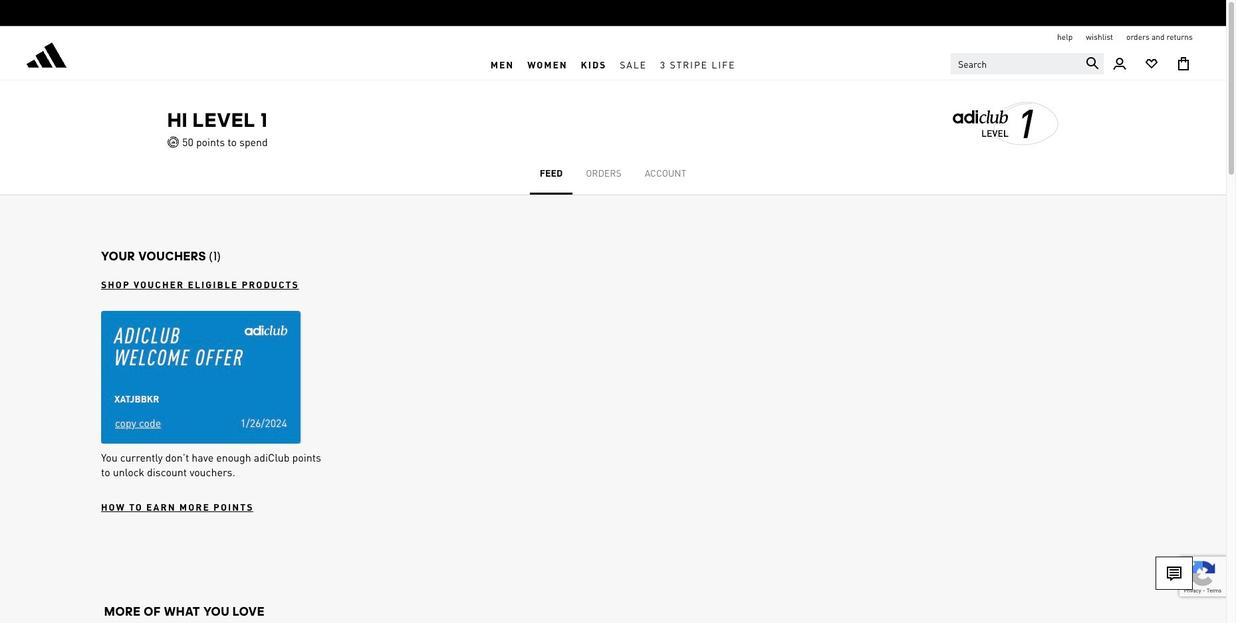 Task type: locate. For each thing, give the bounding box(es) containing it.
main navigation element
[[294, 49, 932, 80]]

tab list
[[0, 151, 1226, 195]]



Task type: describe. For each thing, give the bounding box(es) containing it.
Search field
[[951, 53, 1104, 74]]



Task type: vqa. For each thing, say whether or not it's contained in the screenshot.
the topmost your
no



